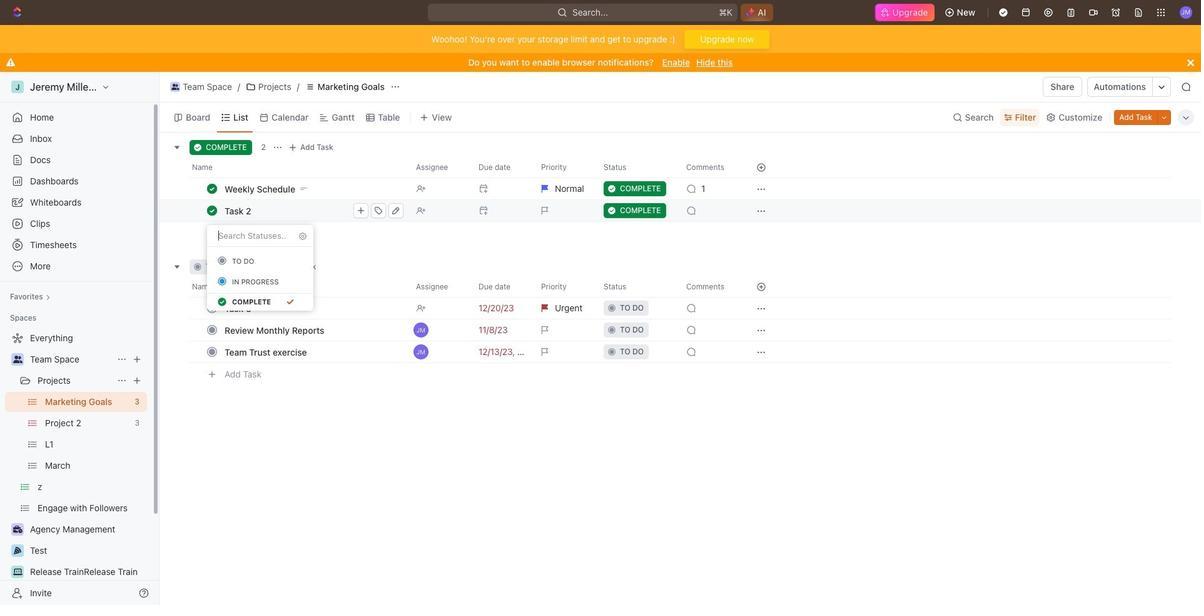 Task type: describe. For each thing, give the bounding box(es) containing it.
tree inside sidebar navigation
[[5, 329, 147, 606]]

user group image
[[13, 356, 22, 364]]



Task type: locate. For each thing, give the bounding box(es) containing it.
Search Statuses... field
[[217, 230, 289, 242]]

user group image
[[171, 84, 179, 90]]

tree
[[5, 329, 147, 606]]

sidebar navigation
[[0, 72, 160, 606]]



Task type: vqa. For each thing, say whether or not it's contained in the screenshot.
Search Statuses... field
yes



